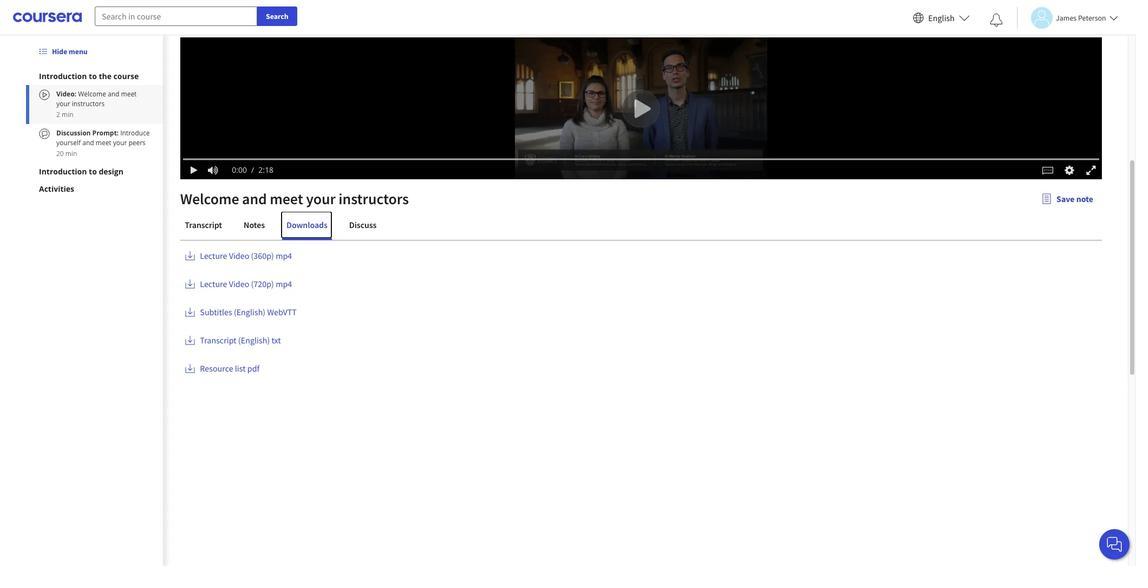 Task type: vqa. For each thing, say whether or not it's contained in the screenshot.
TRANSCRIPT within the 'link'
yes



Task type: describe. For each thing, give the bounding box(es) containing it.
english button
[[909, 0, 975, 35]]

peers
[[129, 138, 146, 147]]

2 min
[[56, 110, 73, 119]]

discuss button
[[345, 212, 381, 238]]

transcript button
[[180, 212, 226, 238]]

search button
[[257, 7, 297, 26]]

mp4 for lecture video (720p) mp4
[[276, 278, 292, 289]]

2 minutes 18 seconds element
[[258, 164, 273, 175]]

/
[[251, 164, 254, 175]]

subtitles
[[200, 307, 232, 318]]

hide menu button
[[35, 42, 92, 61]]

2:18
[[258, 164, 273, 175]]

and inside introduce yourself and meet your peers
[[82, 138, 94, 147]]

subtitles (english) webvtt
[[200, 307, 296, 318]]

lecture video (360p) mp4
[[200, 250, 292, 261]]

save note
[[1057, 193, 1094, 204]]

notes
[[243, 219, 265, 230]]

mute image
[[206, 164, 220, 175]]

full screen image
[[1085, 164, 1099, 175]]

your inside introduce yourself and meet your peers
[[113, 138, 127, 147]]

english
[[929, 12, 955, 23]]

min for 20 min
[[65, 149, 77, 158]]

introduction for introduction to the course
[[39, 71, 87, 81]]

search
[[266, 11, 289, 21]]

show notifications image
[[990, 14, 1003, 27]]

mp4 for lecture video (360p) mp4
[[276, 250, 292, 261]]

save note button
[[1033, 186, 1103, 212]]

activities
[[39, 184, 74, 194]]

note
[[1077, 193, 1094, 204]]

to for the
[[89, 71, 97, 81]]

play image
[[188, 166, 199, 174]]

lecture video (720p) mp4 link
[[185, 278, 292, 291]]

lecture for lecture video (360p) mp4
[[200, 250, 227, 261]]

subtitles (english) webvtt link
[[185, 307, 296, 320]]

2 vertical spatial and
[[242, 189, 267, 209]]

0 minutes 0 seconds element
[[232, 164, 247, 175]]

2 horizontal spatial meet
[[270, 189, 303, 209]]

0 horizontal spatial welcome and meet your instructors
[[56, 89, 137, 108]]

meet inside introduce yourself and meet your peers
[[96, 138, 111, 147]]

introduction for introduction to design
[[39, 166, 87, 177]]

(360p)
[[251, 250, 274, 261]]

transcript (english) txt
[[200, 335, 281, 346]]

1 vertical spatial welcome
[[180, 189, 239, 209]]

the
[[99, 71, 112, 81]]

introduction to the course button
[[39, 71, 150, 82]]

hide
[[52, 47, 67, 56]]

2 vertical spatial your
[[306, 189, 336, 209]]



Task type: locate. For each thing, give the bounding box(es) containing it.
to
[[89, 71, 97, 81], [89, 166, 97, 177]]

1 introduction from the top
[[39, 71, 87, 81]]

james peterson
[[1057, 13, 1107, 22]]

introduction
[[39, 71, 87, 81], [39, 166, 87, 177]]

mp4
[[276, 250, 292, 261], [276, 278, 292, 289]]

introduce
[[120, 128, 150, 138]]

min for 2 min
[[62, 110, 73, 119]]

video left (720p)
[[229, 278, 249, 289]]

0:00 / 2:18
[[232, 164, 273, 175]]

transcript up lecture video (360p) mp4 link
[[185, 219, 222, 230]]

0 vertical spatial instructors
[[72, 99, 105, 108]]

notes button
[[239, 212, 269, 238]]

(english)
[[234, 307, 265, 318], [238, 335, 270, 346]]

0 vertical spatial transcript
[[185, 219, 222, 230]]

0 vertical spatial video
[[229, 250, 249, 261]]

2 horizontal spatial and
[[242, 189, 267, 209]]

1 vertical spatial min
[[65, 149, 77, 158]]

2 to from the top
[[89, 166, 97, 177]]

2 video from the top
[[229, 278, 249, 289]]

video for (720p)
[[229, 278, 249, 289]]

1 vertical spatial and
[[82, 138, 94, 147]]

menu
[[69, 47, 88, 56]]

introduction to the course
[[39, 71, 139, 81]]

1 vertical spatial video
[[229, 278, 249, 289]]

0 vertical spatial and
[[108, 89, 119, 99]]

lecture up subtitles at the left
[[200, 278, 227, 289]]

(english) inside "link"
[[234, 307, 265, 318]]

mp4 right (720p)
[[276, 278, 292, 289]]

james peterson button
[[1018, 7, 1119, 28]]

2 lecture from the top
[[200, 278, 227, 289]]

your up downloads
[[306, 189, 336, 209]]

1 horizontal spatial your
[[113, 138, 127, 147]]

peterson
[[1079, 13, 1107, 22]]

1 vertical spatial your
[[113, 138, 127, 147]]

0 vertical spatial your
[[56, 99, 70, 108]]

(english) for subtitles
[[234, 307, 265, 318]]

discussion
[[56, 128, 91, 138]]

0 horizontal spatial instructors
[[72, 99, 105, 108]]

20 min
[[56, 149, 77, 158]]

and up the 'notes' "button"
[[242, 189, 267, 209]]

and down 'the'
[[108, 89, 119, 99]]

mp4 right "(360p)"
[[276, 250, 292, 261]]

welcome up transcript button
[[180, 189, 239, 209]]

hide menu
[[52, 47, 88, 56]]

min
[[62, 110, 73, 119], [65, 149, 77, 158]]

(english) down lecture video (720p) mp4 at the left
[[234, 307, 265, 318]]

1 vertical spatial transcript
[[200, 335, 236, 346]]

video:
[[56, 89, 78, 99]]

introduce yourself and meet your peers
[[56, 128, 150, 147]]

0 vertical spatial lecture
[[200, 250, 227, 261]]

to left 'the'
[[89, 71, 97, 81]]

0 horizontal spatial meet
[[96, 138, 111, 147]]

0 vertical spatial introduction
[[39, 71, 87, 81]]

meet down course
[[121, 89, 137, 99]]

welcome and meet your instructors down introduction to the course dropdown button
[[56, 89, 137, 108]]

(english) for transcript
[[238, 335, 270, 346]]

transcript (english) txt link
[[185, 335, 281, 348]]

min right the 2
[[62, 110, 73, 119]]

2 mp4 from the top
[[276, 278, 292, 289]]

instructors
[[72, 99, 105, 108], [339, 189, 409, 209]]

lecture inside lecture video (360p) mp4 link
[[200, 250, 227, 261]]

1 vertical spatial instructors
[[339, 189, 409, 209]]

min down yourself
[[65, 149, 77, 158]]

introduction to design
[[39, 166, 123, 177]]

0 vertical spatial mp4
[[276, 250, 292, 261]]

lecture down transcript button
[[200, 250, 227, 261]]

resource list pdf link
[[185, 363, 259, 376]]

webvtt
[[267, 307, 296, 318]]

0 horizontal spatial and
[[82, 138, 94, 147]]

1 vertical spatial welcome and meet your instructors
[[180, 189, 409, 209]]

transcript for transcript
[[185, 219, 222, 230]]

coursera image
[[13, 9, 82, 26]]

welcome
[[78, 89, 106, 99], [180, 189, 239, 209]]

save
[[1057, 193, 1075, 204]]

introduction to design button
[[39, 166, 150, 177]]

downloads button
[[282, 212, 332, 238]]

yourself
[[56, 138, 81, 147]]

resource list pdf
[[200, 363, 259, 374]]

1 vertical spatial introduction
[[39, 166, 87, 177]]

welcome down introduction to the course dropdown button
[[78, 89, 106, 99]]

0 vertical spatial meet
[[121, 89, 137, 99]]

1 horizontal spatial welcome and meet your instructors
[[180, 189, 409, 209]]

2 introduction from the top
[[39, 166, 87, 177]]

instructors up discuss "button"
[[339, 189, 409, 209]]

your
[[56, 99, 70, 108], [113, 138, 127, 147], [306, 189, 336, 209]]

discuss
[[349, 219, 376, 230]]

lecture
[[200, 250, 227, 261], [200, 278, 227, 289]]

txt
[[271, 335, 281, 346]]

resource
[[200, 363, 233, 374]]

1 vertical spatial meet
[[96, 138, 111, 147]]

james
[[1057, 13, 1077, 22]]

0 vertical spatial welcome
[[78, 89, 106, 99]]

prompt:
[[92, 128, 119, 138]]

2
[[56, 110, 60, 119]]

course
[[114, 71, 139, 81]]

0 vertical spatial welcome and meet your instructors
[[56, 89, 137, 108]]

1 lecture from the top
[[200, 250, 227, 261]]

0 vertical spatial to
[[89, 71, 97, 81]]

1 horizontal spatial instructors
[[339, 189, 409, 209]]

1 video from the top
[[229, 250, 249, 261]]

design
[[99, 166, 123, 177]]

and down discussion prompt:
[[82, 138, 94, 147]]

discussion prompt:
[[56, 128, 120, 138]]

introduction up video: on the top left of page
[[39, 71, 87, 81]]

video for (360p)
[[229, 250, 249, 261]]

chat with us image
[[1106, 536, 1124, 553]]

video left "(360p)"
[[229, 250, 249, 261]]

0 vertical spatial min
[[62, 110, 73, 119]]

1 vertical spatial lecture
[[200, 278, 227, 289]]

and
[[108, 89, 119, 99], [82, 138, 94, 147], [242, 189, 267, 209]]

pdf
[[247, 363, 259, 374]]

2 vertical spatial meet
[[270, 189, 303, 209]]

transcript inside button
[[185, 219, 222, 230]]

1 horizontal spatial meet
[[121, 89, 137, 99]]

1 vertical spatial to
[[89, 166, 97, 177]]

meet
[[121, 89, 137, 99], [96, 138, 111, 147], [270, 189, 303, 209]]

1 vertical spatial mp4
[[276, 278, 292, 289]]

1 mp4 from the top
[[276, 250, 292, 261]]

transcript for transcript (english) txt
[[200, 335, 236, 346]]

transcript
[[185, 219, 222, 230], [200, 335, 236, 346]]

downloads
[[286, 219, 327, 230]]

lecture for lecture video (720p) mp4
[[200, 278, 227, 289]]

instructors down video: on the top left of page
[[72, 99, 105, 108]]

introduction down "20"
[[39, 166, 87, 177]]

1 vertical spatial (english)
[[238, 335, 270, 346]]

related lecture content tabs tab list
[[180, 212, 1103, 240]]

welcome and meet your instructors up downloads
[[180, 189, 409, 209]]

20
[[56, 149, 64, 158]]

your left peers
[[113, 138, 127, 147]]

lecture inside lecture video (720p) mp4 link
[[200, 278, 227, 289]]

0:00
[[232, 164, 247, 175]]

0 horizontal spatial welcome
[[78, 89, 106, 99]]

1 horizontal spatial welcome
[[180, 189, 239, 209]]

to up activities dropdown button
[[89, 166, 97, 177]]

your down video: on the top left of page
[[56, 99, 70, 108]]

1 to from the top
[[89, 71, 97, 81]]

(english) left txt on the left bottom of page
[[238, 335, 270, 346]]

list
[[235, 363, 245, 374]]

(720p)
[[251, 278, 274, 289]]

activities button
[[39, 184, 150, 195]]

1 horizontal spatial and
[[108, 89, 119, 99]]

Search in course text field
[[95, 7, 257, 26]]

welcome and meet your instructors
[[56, 89, 137, 108], [180, 189, 409, 209]]

lecture video (360p) mp4 link
[[185, 250, 292, 263]]

2 horizontal spatial your
[[306, 189, 336, 209]]

0 horizontal spatial your
[[56, 99, 70, 108]]

to for design
[[89, 166, 97, 177]]

lecture video (720p) mp4
[[200, 278, 292, 289]]

meet up downloads
[[270, 189, 303, 209]]

video
[[229, 250, 249, 261], [229, 278, 249, 289]]

meet down prompt:
[[96, 138, 111, 147]]

transcript up the resource
[[200, 335, 236, 346]]

0 vertical spatial (english)
[[234, 307, 265, 318]]



